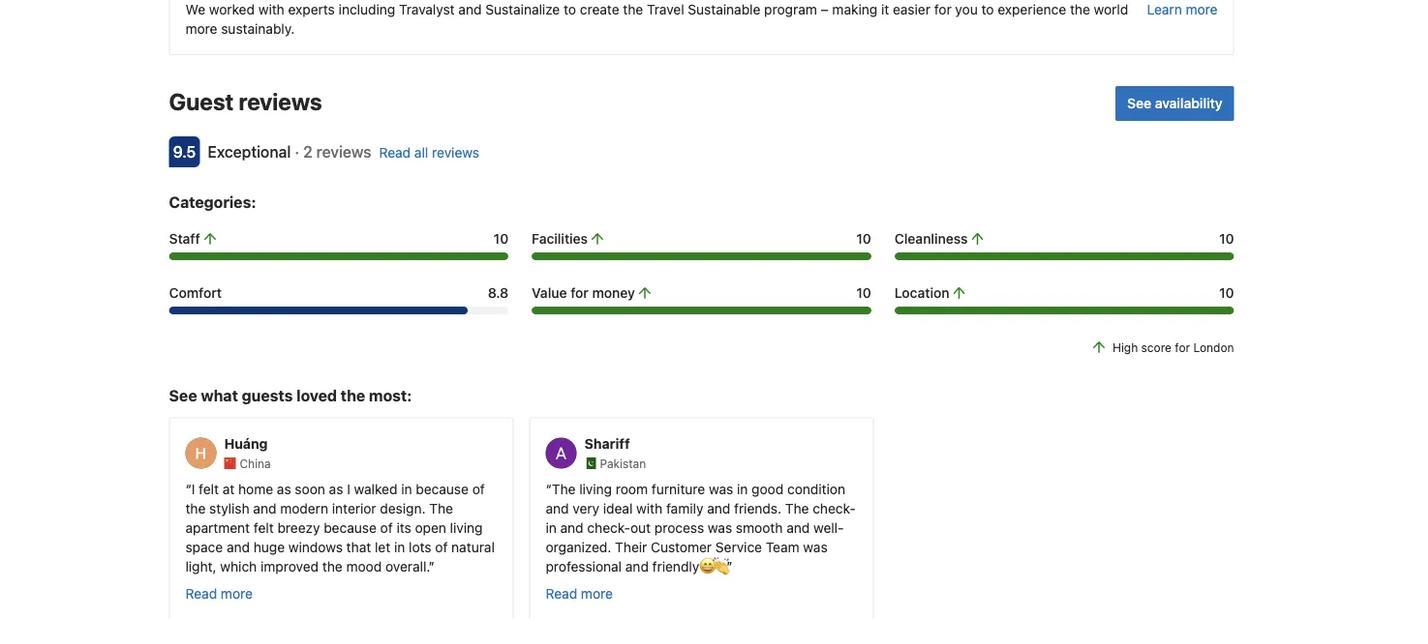 Task type: describe. For each thing, give the bounding box(es) containing it.
money
[[592, 286, 635, 302]]

at
[[222, 482, 235, 498]]

" i felt at home as soon as i walked in because of the stylish and modern interior design. the apartment felt breezy because of its open living space and huge windows that let in lots of natural light, which improved the mood overall.
[[185, 482, 495, 576]]

very
[[573, 502, 599, 518]]

guest reviews element
[[169, 87, 1108, 118]]

reviews right all at the left top of page
[[432, 145, 479, 161]]

cleanliness
[[895, 231, 968, 247]]

learn more button
[[1147, 0, 1218, 20]]

" for " i felt at home as soon as i walked in because of the stylish and modern interior design. the apartment felt breezy because of its open living space and huge windows that let in lots of natural light, which improved the mood overall.
[[185, 482, 192, 498]]

staff 10 meter
[[169, 253, 509, 261]]

" for " the living room furniture was in good condition and very ideal with family and friends. the check- in and check-out process was smooth and well- organized. their customer service team was professional and friendly😄👏
[[546, 482, 552, 498]]

open
[[415, 521, 446, 537]]

1 vertical spatial the
[[185, 502, 206, 518]]

9.5
[[173, 143, 196, 162]]

stylish
[[209, 502, 249, 518]]

and up team
[[787, 521, 810, 537]]

availability
[[1155, 96, 1223, 112]]

read for walked
[[185, 587, 217, 603]]

improved
[[261, 560, 319, 576]]

their
[[615, 540, 647, 556]]

" for friendly😄👏
[[727, 560, 733, 576]]

10 for staff
[[494, 231, 509, 247]]

1 horizontal spatial for
[[1175, 341, 1190, 355]]

good
[[752, 482, 784, 498]]

organized.
[[546, 540, 611, 556]]

more inside learn more button
[[1186, 2, 1218, 18]]

staff
[[169, 231, 200, 247]]

in up friends.
[[737, 482, 748, 498]]

1 horizontal spatial the
[[552, 482, 576, 498]]

read more button for i felt at home as soon as i walked in because of the stylish and modern interior design. the apartment felt breezy because of its open living space and huge windows that let in lots of natural light, which improved the mood overall.
[[185, 585, 253, 605]]

scored 9.5 element
[[169, 137, 200, 168]]

see what guests loved the most:
[[169, 387, 412, 406]]

china image
[[224, 459, 236, 470]]

facilities
[[532, 231, 588, 247]]

all
[[414, 145, 428, 161]]

smooth
[[736, 521, 783, 537]]

mood
[[346, 560, 382, 576]]

more for " i felt at home as soon as i walked in because of the stylish and modern interior design. the apartment felt breezy because of its open living space and huge windows that let in lots of natural light, which improved the mood overall.
[[221, 587, 253, 603]]

review categories element
[[169, 191, 256, 214]]

out
[[630, 521, 651, 537]]

condition
[[787, 482, 845, 498]]

the inside the " i felt at home as soon as i walked in because of the stylish and modern interior design. the apartment felt breezy because of its open living space and huge windows that let in lots of natural light, which improved the mood overall.
[[429, 502, 453, 518]]

most:
[[369, 387, 412, 406]]

exceptional
[[208, 143, 291, 162]]

huáng
[[224, 436, 268, 452]]

see for see availability
[[1127, 96, 1151, 112]]

reviews inside 'element'
[[239, 89, 322, 116]]

and up the organized.
[[560, 521, 584, 537]]

1 vertical spatial felt
[[254, 521, 274, 537]]

guests
[[242, 387, 293, 406]]

1 horizontal spatial read
[[379, 145, 411, 161]]

process
[[655, 521, 704, 537]]

interior
[[332, 502, 376, 518]]

windows
[[288, 540, 343, 556]]

family
[[666, 502, 703, 518]]

comfort
[[169, 286, 222, 302]]

that
[[346, 540, 371, 556]]

and up which
[[227, 540, 250, 556]]

learn more
[[1147, 2, 1218, 18]]

0 horizontal spatial check-
[[587, 521, 630, 537]]

score
[[1141, 341, 1172, 355]]

read more for " the living room furniture was in good condition and very ideal with family and friends. the check- in and check-out process was smooth and well- organized. their customer service team was professional and friendly😄👏
[[546, 587, 613, 603]]

exceptional · 2 reviews
[[208, 143, 371, 162]]

pakistan image
[[584, 459, 596, 470]]

more for " the living room furniture was in good condition and very ideal with family and friends. the check- in and check-out process was smooth and well- organized. their customer service team was professional and friendly😄👏
[[581, 587, 613, 603]]

1 i from the left
[[192, 482, 195, 498]]

china
[[240, 458, 271, 471]]

2
[[303, 143, 313, 162]]

high score for london
[[1113, 341, 1234, 355]]

2 as from the left
[[329, 482, 343, 498]]

what
[[201, 387, 238, 406]]

value for money
[[532, 286, 635, 302]]

0 horizontal spatial of
[[380, 521, 393, 537]]

walked
[[354, 482, 397, 498]]

space
[[185, 540, 223, 556]]

and down their
[[625, 560, 649, 576]]

rated exceptional element
[[208, 143, 291, 162]]



Task type: vqa. For each thing, say whether or not it's contained in the screenshot.
19:00
no



Task type: locate. For each thing, give the bounding box(es) containing it.
1 vertical spatial was
[[708, 521, 732, 537]]

the down 'windows'
[[322, 560, 343, 576]]

of right "lots"
[[435, 540, 448, 556]]

0 vertical spatial of
[[472, 482, 485, 498]]

0 horizontal spatial see
[[169, 387, 197, 406]]

learn
[[1147, 2, 1182, 18]]

value for money 10 meter
[[532, 307, 871, 315]]

2 horizontal spatial read
[[546, 587, 577, 603]]

in up design.
[[401, 482, 412, 498]]

felt left at
[[199, 482, 219, 498]]

10 for facilities
[[856, 231, 871, 247]]

for
[[571, 286, 589, 302], [1175, 341, 1190, 355]]

london
[[1193, 341, 1234, 355]]

in
[[401, 482, 412, 498], [737, 482, 748, 498], [546, 521, 557, 537], [394, 540, 405, 556]]

2 horizontal spatial of
[[472, 482, 485, 498]]

1 vertical spatial for
[[1175, 341, 1190, 355]]

0 horizontal spatial for
[[571, 286, 589, 302]]

and right family
[[707, 502, 730, 518]]

of up 'natural'
[[472, 482, 485, 498]]

was up service
[[708, 521, 732, 537]]

and
[[253, 502, 276, 518], [546, 502, 569, 518], [707, 502, 730, 518], [560, 521, 584, 537], [787, 521, 810, 537], [227, 540, 250, 556], [625, 560, 649, 576]]

0 horizontal spatial read more
[[185, 587, 253, 603]]

apartment
[[185, 521, 250, 537]]

" for lots
[[429, 560, 435, 576]]

categories:
[[169, 194, 256, 212]]

see
[[1127, 96, 1151, 112], [169, 387, 197, 406]]

0 vertical spatial was
[[709, 482, 733, 498]]

read more button for the living room furniture was in good condition and very ideal with family and friends. the check- in and check-out process was smooth and well- organized. their customer service team was professional and friendly😄👏
[[546, 585, 613, 605]]

see left what
[[169, 387, 197, 406]]

0 horizontal spatial felt
[[199, 482, 219, 498]]

1 " from the left
[[429, 560, 435, 576]]

of
[[472, 482, 485, 498], [380, 521, 393, 537], [435, 540, 448, 556]]

with
[[636, 502, 663, 518]]

because
[[416, 482, 469, 498], [324, 521, 377, 537]]

1 horizontal spatial i
[[347, 482, 350, 498]]

felt
[[199, 482, 219, 498], [254, 521, 274, 537]]

1 horizontal spatial felt
[[254, 521, 274, 537]]

the
[[552, 482, 576, 498], [429, 502, 453, 518], [785, 502, 809, 518]]

0 horizontal spatial "
[[185, 482, 192, 498]]

0 horizontal spatial "
[[429, 560, 435, 576]]

the up very
[[552, 482, 576, 498]]

service
[[716, 540, 762, 556]]

furniture
[[652, 482, 705, 498]]

overall.
[[385, 560, 429, 576]]

well-
[[813, 521, 844, 537]]

2 vertical spatial was
[[803, 540, 828, 556]]

1 as from the left
[[277, 482, 291, 498]]

customer
[[651, 540, 712, 556]]

" the living room furniture was in good condition and very ideal with family and friends. the check- in and check-out process was smooth and well- organized. their customer service team was professional and friendly😄👏
[[546, 482, 856, 576]]

living inside the " i felt at home as soon as i walked in because of the stylish and modern interior design. the apartment felt breezy because of its open living space and huge windows that let in lots of natural light, which improved the mood overall.
[[450, 521, 483, 537]]

read more button down light,
[[185, 585, 253, 605]]

1 horizontal spatial check-
[[813, 502, 856, 518]]

0 horizontal spatial as
[[277, 482, 291, 498]]

because up open
[[416, 482, 469, 498]]

" down "lots"
[[429, 560, 435, 576]]

reviews up exceptional · 2 reviews
[[239, 89, 322, 116]]

room
[[616, 482, 648, 498]]

was right furniture
[[709, 482, 733, 498]]

check- up the 'well-'
[[813, 502, 856, 518]]

location 10 meter
[[895, 307, 1234, 315]]

shariff
[[584, 436, 630, 452]]

0 horizontal spatial living
[[450, 521, 483, 537]]

10 for value for money
[[856, 286, 871, 302]]

1 horizontal spatial see
[[1127, 96, 1151, 112]]

1 vertical spatial because
[[324, 521, 377, 537]]

1 vertical spatial of
[[380, 521, 393, 537]]

soon
[[295, 482, 325, 498]]

for right score
[[1175, 341, 1190, 355]]

i
[[192, 482, 195, 498], [347, 482, 350, 498]]

see inside button
[[1127, 96, 1151, 112]]

read more down light,
[[185, 587, 253, 603]]

let
[[375, 540, 390, 556]]

living up 'natural'
[[450, 521, 483, 537]]

0 horizontal spatial read
[[185, 587, 217, 603]]

read more button down professional at the left of page
[[546, 585, 613, 605]]

more right learn
[[1186, 2, 1218, 18]]

natural
[[451, 540, 495, 556]]

i left at
[[192, 482, 195, 498]]

2 " from the left
[[546, 482, 552, 498]]

1 horizontal spatial read more button
[[546, 585, 613, 605]]

more down professional at the left of page
[[581, 587, 613, 603]]

1 horizontal spatial more
[[581, 587, 613, 603]]

1 vertical spatial living
[[450, 521, 483, 537]]

2 " from the left
[[727, 560, 733, 576]]

1 vertical spatial check-
[[587, 521, 630, 537]]

2 i from the left
[[347, 482, 350, 498]]

1 horizontal spatial read more
[[546, 587, 613, 603]]

the up apartment
[[185, 502, 206, 518]]

10
[[494, 231, 509, 247], [856, 231, 871, 247], [1219, 231, 1234, 247], [856, 286, 871, 302], [1219, 286, 1234, 302]]

" inside the " i felt at home as soon as i walked in because of the stylish and modern interior design. the apartment felt breezy because of its open living space and huge windows that let in lots of natural light, which improved the mood overall.
[[185, 482, 192, 498]]

1 " from the left
[[185, 482, 192, 498]]

living
[[579, 482, 612, 498], [450, 521, 483, 537]]

1 horizontal spatial of
[[435, 540, 448, 556]]

location
[[895, 286, 950, 302]]

1 read more button from the left
[[185, 585, 253, 605]]

"
[[429, 560, 435, 576], [727, 560, 733, 576]]

" up the organized.
[[546, 482, 552, 498]]

2 horizontal spatial more
[[1186, 2, 1218, 18]]

light,
[[185, 560, 217, 576]]

modern
[[280, 502, 328, 518]]

the up open
[[429, 502, 453, 518]]

in right let at the left of the page
[[394, 540, 405, 556]]

read
[[379, 145, 411, 161], [185, 587, 217, 603], [546, 587, 577, 603]]

0 vertical spatial because
[[416, 482, 469, 498]]

0 vertical spatial see
[[1127, 96, 1151, 112]]

0 vertical spatial check-
[[813, 502, 856, 518]]

see left availability
[[1127, 96, 1151, 112]]

and down home
[[253, 502, 276, 518]]

friendly😄👏
[[652, 560, 727, 576]]

0 horizontal spatial i
[[192, 482, 195, 498]]

read left all at the left top of page
[[379, 145, 411, 161]]

lots
[[409, 540, 431, 556]]

guest reviews
[[169, 89, 322, 116]]

facilities 10 meter
[[532, 253, 871, 261]]

the down condition
[[785, 502, 809, 518]]

1 horizontal spatial as
[[329, 482, 343, 498]]

see availability button
[[1116, 87, 1234, 122]]

0 vertical spatial living
[[579, 482, 612, 498]]

loved
[[297, 387, 337, 406]]

ideal
[[603, 502, 633, 518]]

professional
[[546, 560, 622, 576]]

because down interior
[[324, 521, 377, 537]]

high
[[1113, 341, 1138, 355]]

reviews right 2
[[316, 143, 371, 162]]

of left "its"
[[380, 521, 393, 537]]

read down light,
[[185, 587, 217, 603]]

0 vertical spatial the
[[341, 387, 365, 406]]

guest
[[169, 89, 234, 116]]

read for and
[[546, 587, 577, 603]]

more
[[1186, 2, 1218, 18], [221, 587, 253, 603], [581, 587, 613, 603]]

0 vertical spatial for
[[571, 286, 589, 302]]

0 horizontal spatial more
[[221, 587, 253, 603]]

·
[[295, 143, 299, 162]]

living up very
[[579, 482, 612, 498]]

as left the soon
[[277, 482, 291, 498]]

2 read more button from the left
[[546, 585, 613, 605]]

1 vertical spatial see
[[169, 387, 197, 406]]

2 vertical spatial the
[[322, 560, 343, 576]]

more down which
[[221, 587, 253, 603]]

1 horizontal spatial living
[[579, 482, 612, 498]]

and left very
[[546, 502, 569, 518]]

8.8
[[488, 286, 509, 302]]

i up interior
[[347, 482, 350, 498]]

0 horizontal spatial because
[[324, 521, 377, 537]]

0 horizontal spatial the
[[429, 502, 453, 518]]

1 horizontal spatial because
[[416, 482, 469, 498]]

2 horizontal spatial the
[[785, 502, 809, 518]]

read more down professional at the left of page
[[546, 587, 613, 603]]

read down professional at the left of page
[[546, 587, 577, 603]]

" down service
[[727, 560, 733, 576]]

1 horizontal spatial "
[[727, 560, 733, 576]]

design.
[[380, 502, 426, 518]]

"
[[185, 482, 192, 498], [546, 482, 552, 498]]

2 vertical spatial of
[[435, 540, 448, 556]]

0 vertical spatial felt
[[199, 482, 219, 498]]

living inside " the living room furniture was in good condition and very ideal with family and friends. the check- in and check-out process was smooth and well- organized. their customer service team was professional and friendly😄👏
[[579, 482, 612, 498]]

1 horizontal spatial "
[[546, 482, 552, 498]]

1 read more from the left
[[185, 587, 253, 603]]

read more
[[185, 587, 253, 603], [546, 587, 613, 603]]

" inside " the living room furniture was in good condition and very ideal with family and friends. the check- in and check-out process was smooth and well- organized. their customer service team was professional and friendly😄👏
[[546, 482, 552, 498]]

its
[[397, 521, 411, 537]]

see availability
[[1127, 96, 1223, 112]]

felt up huge
[[254, 521, 274, 537]]

read more button
[[185, 585, 253, 605], [546, 585, 613, 605]]

breezy
[[277, 521, 320, 537]]

" left at
[[185, 482, 192, 498]]

the
[[341, 387, 365, 406], [185, 502, 206, 518], [322, 560, 343, 576]]

value
[[532, 286, 567, 302]]

home
[[238, 482, 273, 498]]

as
[[277, 482, 291, 498], [329, 482, 343, 498]]

as right the soon
[[329, 482, 343, 498]]

check- down ideal
[[587, 521, 630, 537]]

in up the organized.
[[546, 521, 557, 537]]

pakistan
[[600, 458, 646, 471]]

comfort 8.8 meter
[[169, 307, 509, 315]]

huge
[[254, 540, 285, 556]]

10 for cleanliness
[[1219, 231, 1234, 247]]

10 for location
[[1219, 286, 1234, 302]]

friends.
[[734, 502, 781, 518]]

2 read more from the left
[[546, 587, 613, 603]]

cleanliness 10 meter
[[895, 253, 1234, 261]]

0 horizontal spatial read more button
[[185, 585, 253, 605]]

the right loved
[[341, 387, 365, 406]]

read more for " i felt at home as soon as i walked in because of the stylish and modern interior design. the apartment felt breezy because of its open living space and huge windows that let in lots of natural light, which improved the mood overall.
[[185, 587, 253, 603]]

read all reviews
[[379, 145, 479, 161]]

team
[[766, 540, 800, 556]]

see for see what guests loved the most:
[[169, 387, 197, 406]]

was down the 'well-'
[[803, 540, 828, 556]]

was
[[709, 482, 733, 498], [708, 521, 732, 537], [803, 540, 828, 556]]

which
[[220, 560, 257, 576]]

for right value
[[571, 286, 589, 302]]



